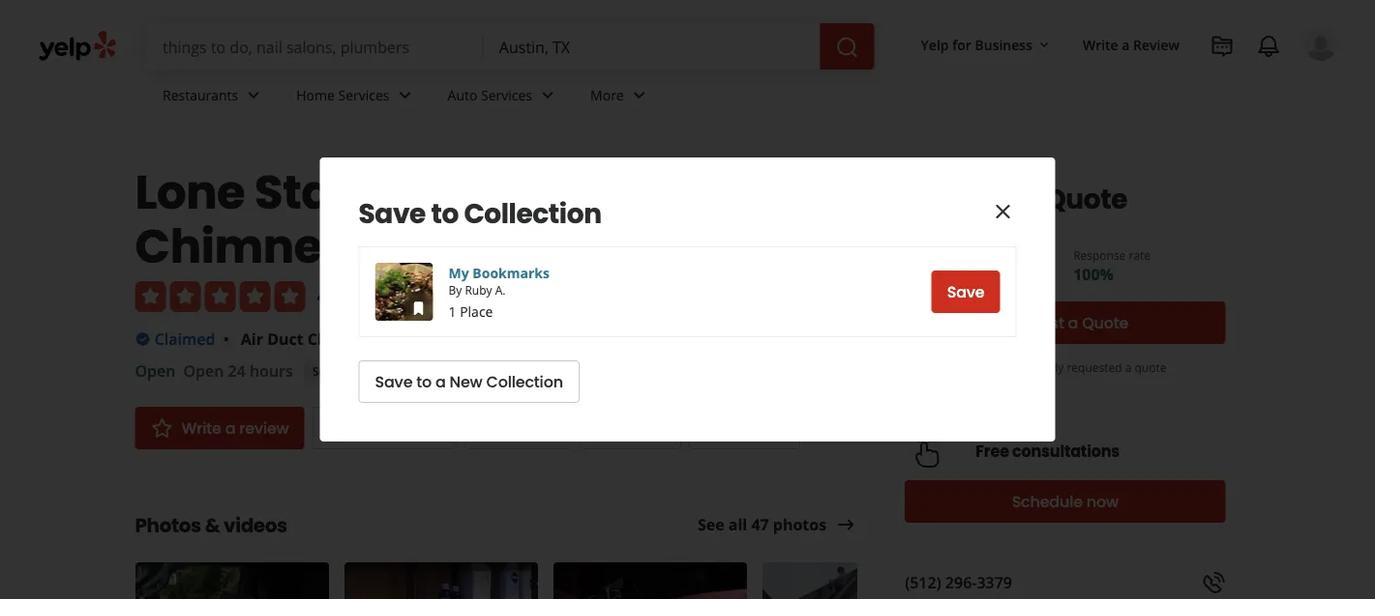 Task type: describe. For each thing, give the bounding box(es) containing it.
photos
[[773, 515, 827, 536]]

quote inside button
[[1082, 313, 1129, 334]]

3379
[[977, 573, 1012, 594]]

response time 10 minutes
[[905, 247, 991, 285]]

sweeps
[[455, 329, 512, 350]]

16 claim filled v2 image
[[135, 332, 150, 347]]

1 open from the left
[[135, 361, 176, 382]]

&
[[205, 513, 220, 540]]

save to collection region
[[359, 195, 1017, 404]]

more
[[590, 86, 624, 104]]

a right 'close' image
[[1021, 180, 1039, 218]]

air duct cleaning , chimney sweeps
[[241, 329, 512, 350]]

120
[[964, 360, 984, 375]]

cleaning
[[308, 329, 375, 350]]

see for see all 47 photos
[[698, 515, 724, 536]]

296-
[[945, 573, 977, 594]]

write a review
[[181, 418, 289, 439]]

(220 reviews) link
[[343, 286, 441, 307]]

schedule now
[[1012, 492, 1119, 513]]

a up 120 locals recently requested a quote
[[1068, 313, 1078, 334]]

more link
[[575, 70, 666, 126]]

bookmarks
[[473, 264, 550, 282]]

projects image
[[1211, 35, 1234, 58]]

review
[[1133, 35, 1180, 54]]

and
[[557, 160, 651, 225]]

business categories element
[[147, 70, 1338, 126]]

save for save
[[947, 282, 985, 303]]

hours inside see hours link
[[335, 364, 368, 380]]

24 star v2 image
[[150, 417, 174, 440]]

120 locals recently requested a quote
[[964, 360, 1166, 375]]

quote
[[1135, 360, 1166, 375]]

response for 10
[[905, 247, 958, 263]]

write for write a review
[[181, 418, 221, 439]]

a left quote
[[1125, 360, 1132, 375]]

photos
[[135, 513, 201, 540]]

24
[[228, 361, 246, 382]]

photos & videos
[[135, 513, 287, 540]]

1 vertical spatial duct
[[267, 329, 304, 350]]

business
[[975, 35, 1032, 54]]

write a review
[[1083, 35, 1180, 54]]

lone star air duct and chimney
[[135, 160, 651, 279]]

recently
[[1020, 360, 1064, 375]]

see all 47 photos
[[698, 515, 827, 536]]

0 vertical spatial quote
[[1045, 180, 1127, 218]]

open open 24 hours
[[135, 361, 293, 382]]

0 vertical spatial request a quote
[[905, 180, 1127, 218]]

47
[[751, 515, 769, 536]]

star
[[255, 160, 352, 225]]

(220
[[343, 286, 374, 307]]

my bookmarks by ruby a. 1 place
[[449, 264, 550, 321]]

24 chevron down v2 image for more
[[628, 84, 651, 107]]

ruby
[[465, 282, 492, 298]]

10
[[905, 264, 923, 285]]

schedule
[[1012, 492, 1083, 513]]

user actions element
[[905, 24, 1365, 143]]

minutes
[[927, 264, 991, 285]]

see for see hours
[[312, 364, 332, 380]]

response rate 100%
[[1073, 247, 1151, 285]]

now
[[1087, 492, 1119, 513]]

claimed
[[155, 329, 215, 350]]

restaurants
[[163, 86, 238, 104]]

air inside the lone star air duct and chimney
[[361, 160, 428, 225]]

free
[[976, 441, 1009, 463]]

(512) 296-3379
[[905, 573, 1012, 594]]

4.8
[[317, 286, 339, 307]]

to for a
[[416, 372, 432, 393]]

a.
[[495, 282, 506, 298]]

100%
[[1073, 264, 1114, 285]]

yelp
[[921, 35, 949, 54]]

save button
[[932, 271, 1000, 314]]

write for write a review
[[1083, 35, 1118, 54]]

home services
[[296, 86, 390, 104]]

free consultations
[[976, 441, 1120, 463]]

locals
[[987, 360, 1017, 375]]

save to collection dialog
[[0, 0, 1375, 600]]

services for home services
[[338, 86, 390, 104]]

save for save to a new collection
[[375, 372, 413, 393]]

request inside button
[[1002, 313, 1064, 334]]

home services link
[[281, 70, 432, 126]]

time
[[961, 247, 985, 263]]



Task type: locate. For each thing, give the bounding box(es) containing it.
1 vertical spatial air
[[241, 329, 263, 350]]

write a review link
[[135, 407, 304, 450]]

1 24 chevron down v2 image from the left
[[393, 84, 417, 107]]

request a quote up time
[[905, 180, 1127, 218]]

requested
[[1067, 360, 1122, 375]]

0 vertical spatial duct
[[437, 160, 548, 225]]

16 chevron down v2 image
[[1036, 37, 1052, 53]]

review
[[239, 418, 289, 439]]

1 horizontal spatial duct
[[437, 160, 548, 225]]

1 horizontal spatial services
[[481, 86, 532, 104]]

0 horizontal spatial response
[[905, 247, 958, 263]]

place
[[460, 302, 493, 321]]

see down air duct cleaning "link" on the left bottom of page
[[312, 364, 332, 380]]

hours down cleaning
[[335, 364, 368, 380]]

0 vertical spatial request
[[905, 180, 1016, 218]]

yelp for business button
[[913, 27, 1060, 62]]

see inside see all 47 photos link
[[698, 515, 724, 536]]

24 chevron down v2 image inside home services link
[[393, 84, 417, 107]]

air right star
[[361, 160, 428, 225]]

to up my on the top left of the page
[[431, 195, 459, 233]]

1 horizontal spatial see
[[698, 515, 724, 536]]

save
[[359, 195, 426, 233], [947, 282, 985, 303], [375, 372, 413, 393]]

24 chevron down v2 image
[[242, 84, 265, 107]]

notifications image
[[1257, 35, 1280, 58]]

response up 10
[[905, 247, 958, 263]]

open down 16 claim filled v2 image
[[135, 361, 176, 382]]

a left review at the right of the page
[[1122, 35, 1130, 54]]

save down time
[[947, 282, 985, 303]]

1 vertical spatial collection
[[486, 372, 563, 393]]

see hours
[[312, 364, 368, 380]]

services right auto
[[481, 86, 532, 104]]

to for collection
[[431, 195, 459, 233]]

request a quote
[[905, 180, 1127, 218], [1002, 313, 1129, 334]]

request a quote up 120 locals recently requested a quote
[[1002, 313, 1129, 334]]

restaurants link
[[147, 70, 281, 126]]

0 vertical spatial collection
[[464, 195, 602, 233]]

yelp for business
[[921, 35, 1032, 54]]

24 arrow right v2 image
[[834, 514, 858, 537]]

0 horizontal spatial duct
[[267, 329, 304, 350]]

collection
[[464, 195, 602, 233], [486, 372, 563, 393]]

rate
[[1129, 247, 1151, 263]]

quote up requested
[[1082, 313, 1129, 334]]

,
[[375, 329, 379, 350]]

1 horizontal spatial chimney
[[383, 329, 451, 350]]

duct
[[437, 160, 548, 225], [267, 329, 304, 350]]

save for save to collection
[[359, 195, 426, 233]]

response for 100%
[[1073, 247, 1126, 263]]

1
[[449, 302, 456, 321]]

1 horizontal spatial write
[[1083, 35, 1118, 54]]

chimney down 16 save v2 image
[[383, 329, 451, 350]]

0 horizontal spatial air
[[241, 329, 263, 350]]

1 vertical spatial save
[[947, 282, 985, 303]]

save inside button
[[947, 282, 985, 303]]

close image
[[991, 200, 1015, 224]]

schedule now button
[[905, 481, 1226, 524]]

search image
[[836, 36, 859, 59]]

chimney
[[135, 214, 351, 279], [383, 329, 451, 350]]

2 open from the left
[[183, 361, 224, 382]]

0 vertical spatial save
[[359, 195, 426, 233]]

write left review at the right of the page
[[1083, 35, 1118, 54]]

home
[[296, 86, 335, 104]]

save to a new collection
[[375, 372, 563, 393]]

request a quote inside request a quote button
[[1002, 313, 1129, 334]]

duct up the my bookmarks link on the left top
[[437, 160, 548, 225]]

my
[[449, 264, 469, 282]]

a inside region
[[435, 372, 446, 393]]

save down air duct cleaning , chimney sweeps
[[375, 372, 413, 393]]

hours
[[250, 361, 293, 382], [335, 364, 368, 380]]

1 horizontal spatial air
[[361, 160, 428, 225]]

2 response from the left
[[1073, 247, 1126, 263]]

0 vertical spatial write
[[1083, 35, 1118, 54]]

16 save v2 image
[[411, 301, 426, 316]]

1 horizontal spatial hours
[[335, 364, 368, 380]]

0 horizontal spatial hours
[[250, 361, 293, 382]]

1 vertical spatial request
[[1002, 313, 1064, 334]]

24 chevron down v2 image right more
[[628, 84, 651, 107]]

by
[[449, 282, 462, 298]]

a
[[1122, 35, 1130, 54], [1021, 180, 1039, 218], [1068, 313, 1078, 334], [1125, 360, 1132, 375], [435, 372, 446, 393], [225, 418, 235, 439]]

2 services from the left
[[481, 86, 532, 104]]

duct left cleaning
[[267, 329, 304, 350]]

0 vertical spatial air
[[361, 160, 428, 225]]

new
[[450, 372, 483, 393]]

0 horizontal spatial services
[[338, 86, 390, 104]]

see all 47 photos link
[[698, 514, 858, 537]]

2 vertical spatial save
[[375, 372, 413, 393]]

chimney inside the lone star air duct and chimney
[[135, 214, 351, 279]]

1 response from the left
[[905, 247, 958, 263]]

24 chevron down v2 image for home services
[[393, 84, 417, 107]]

2 24 chevron down v2 image from the left
[[536, 84, 559, 107]]

air duct cleaning link
[[241, 329, 375, 350]]

reviews)
[[378, 286, 441, 307]]

response inside "response time 10 minutes"
[[905, 247, 958, 263]]

24 chevron down v2 image for auto services
[[536, 84, 559, 107]]

24 chevron down v2 image
[[393, 84, 417, 107], [536, 84, 559, 107], [628, 84, 651, 107]]

24 chevron down v2 image right auto services
[[536, 84, 559, 107]]

24 chevron down v2 image inside more link
[[628, 84, 651, 107]]

save to a new collection button
[[359, 361, 579, 404]]

1 services from the left
[[338, 86, 390, 104]]

0 horizontal spatial chimney
[[135, 214, 351, 279]]

duct inside the lone star air duct and chimney
[[437, 160, 548, 225]]

request a quote button
[[905, 302, 1226, 345]]

1 vertical spatial request a quote
[[1002, 313, 1129, 334]]

24 chevron down v2 image left auto
[[393, 84, 417, 107]]

1 horizontal spatial 24 chevron down v2 image
[[536, 84, 559, 107]]

1 vertical spatial see
[[698, 515, 724, 536]]

for
[[952, 35, 971, 54]]

save inside button
[[375, 372, 413, 393]]

videos
[[224, 513, 287, 540]]

0 vertical spatial to
[[431, 195, 459, 233]]

request up time
[[905, 180, 1016, 218]]

services right home
[[338, 86, 390, 104]]

write
[[1083, 35, 1118, 54], [181, 418, 221, 439]]

write inside write a review link
[[181, 418, 221, 439]]

air
[[361, 160, 428, 225], [241, 329, 263, 350]]

24 chevron down v2 image inside "auto services" link
[[536, 84, 559, 107]]

hours right 24 on the bottom of the page
[[250, 361, 293, 382]]

see hours link
[[305, 361, 375, 384]]

open left 24 on the bottom of the page
[[183, 361, 224, 382]]

1 vertical spatial chimney
[[383, 329, 451, 350]]

save up (220 reviews) link
[[359, 195, 426, 233]]

response
[[905, 247, 958, 263], [1073, 247, 1126, 263]]

collection inside button
[[486, 372, 563, 393]]

services for auto services
[[481, 86, 532, 104]]

request
[[905, 180, 1016, 218], [1002, 313, 1064, 334]]

a left new
[[435, 372, 446, 393]]

see
[[312, 364, 332, 380], [698, 515, 724, 536]]

services
[[338, 86, 390, 104], [481, 86, 532, 104]]

photos & videos element
[[104, 481, 956, 600]]

to inside button
[[416, 372, 432, 393]]

my bookmarks link
[[449, 264, 550, 282]]

1 horizontal spatial open
[[183, 361, 224, 382]]

see inside see hours link
[[312, 364, 332, 380]]

lone
[[135, 160, 245, 225]]

4.8 star rating image
[[135, 282, 305, 313]]

3 24 chevron down v2 image from the left
[[628, 84, 651, 107]]

open
[[135, 361, 176, 382], [183, 361, 224, 382]]

chimney sweeps link
[[383, 329, 512, 350]]

1 horizontal spatial response
[[1073, 247, 1126, 263]]

chimney up 4.8 star rating image
[[135, 214, 351, 279]]

1 vertical spatial write
[[181, 418, 221, 439]]

4.8 (220 reviews)
[[317, 286, 441, 307]]

None search field
[[147, 23, 878, 70]]

collection right new
[[486, 372, 563, 393]]

0 vertical spatial chimney
[[135, 214, 351, 279]]

24 phone v2 image
[[1202, 572, 1226, 595]]

quote up response rate 100%
[[1045, 180, 1127, 218]]

auto services link
[[432, 70, 575, 126]]

0 horizontal spatial 24 chevron down v2 image
[[393, 84, 417, 107]]

0 vertical spatial see
[[312, 364, 332, 380]]

response inside response rate 100%
[[1073, 247, 1126, 263]]

write a review link
[[1075, 27, 1187, 62]]

write inside write a review link
[[1083, 35, 1118, 54]]

quote
[[1045, 180, 1127, 218], [1082, 313, 1129, 334]]

collection up bookmarks
[[464, 195, 602, 233]]

2 horizontal spatial 24 chevron down v2 image
[[628, 84, 651, 107]]

auto services
[[448, 86, 532, 104]]

to left new
[[416, 372, 432, 393]]

a left review
[[225, 418, 235, 439]]

0 horizontal spatial see
[[312, 364, 332, 380]]

write right 24 star v2 icon
[[181, 418, 221, 439]]

1 vertical spatial quote
[[1082, 313, 1129, 334]]

response up 100%
[[1073, 247, 1126, 263]]

to
[[431, 195, 459, 233], [416, 372, 432, 393]]

0 horizontal spatial write
[[181, 418, 221, 439]]

all
[[729, 515, 747, 536]]

consultations
[[1012, 441, 1120, 463]]

auto
[[448, 86, 477, 104]]

request up recently
[[1002, 313, 1064, 334]]

save to collection
[[359, 195, 602, 233]]

0 horizontal spatial open
[[135, 361, 176, 382]]

(512)
[[905, 573, 941, 594]]

air up 24 on the bottom of the page
[[241, 329, 263, 350]]

1 vertical spatial to
[[416, 372, 432, 393]]

see left all
[[698, 515, 724, 536]]



Task type: vqa. For each thing, say whether or not it's contained in the screenshot.
group containing Features
no



